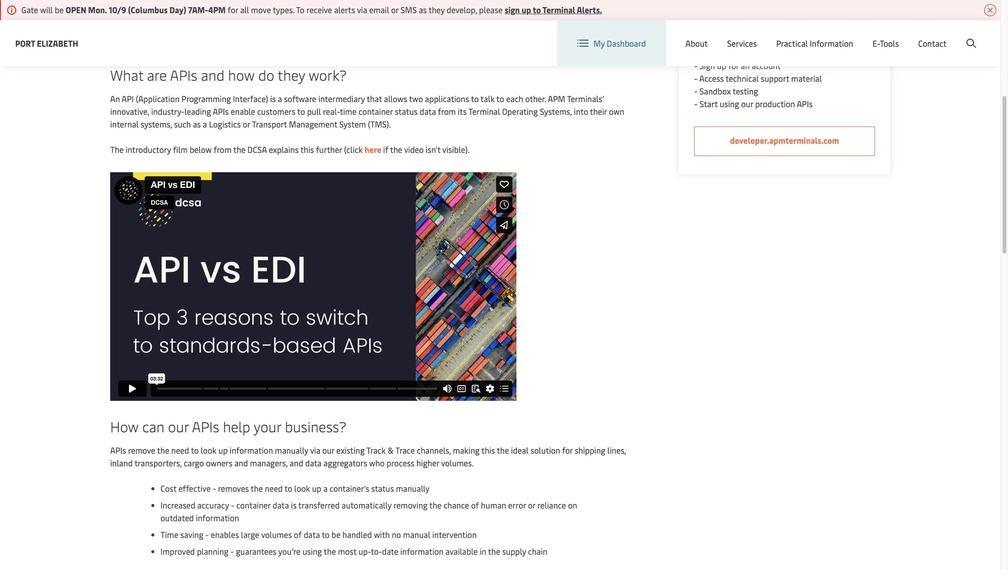 Task type: vqa. For each thing, say whether or not it's contained in the screenshot.
submit
no



Task type: describe. For each thing, give the bounding box(es) containing it.
the
[[110, 144, 124, 155]]

quickest
[[507, 27, 538, 39]]

1 vertical spatial look
[[294, 483, 310, 494]]

apis inside an api (application programming interface) is a software intermediary that allows two applications to talk to each other. apm terminals' innovative, industry-leading apis enable customers to pull real-time container status data from its terminal operating systems, into their own internal systems, such as a logistics or transport management system (tms).
[[213, 106, 229, 117]]

the inside increased accuracy - container data is transferred automatically removing the chance of human error or reliance on outdated information
[[430, 500, 442, 511]]

0 vertical spatial as
[[419, 4, 427, 15]]

0 horizontal spatial using
[[303, 546, 322, 557]]

for inside - learn about pricing - sign up for an account - access technical support material - sandbox testing - start using our production apis
[[729, 60, 739, 71]]

pull
[[307, 106, 321, 117]]

information inside increased accuracy - container data is transferred automatically removing the chance of human error or reliance on outdated information
[[196, 512, 239, 523]]

the right removes
[[251, 483, 263, 494]]

- inside staying up-to-date in today's challenging logistics industry, while keeping costs low, is not easy. apm terminals is lifting standards of connectivity through its modern, standardized and tested application programming interfaces (apis) - the quickest and most cost-effective way to stay ahead.
[[487, 27, 491, 39]]

their
[[590, 106, 607, 117]]

- left access
[[695, 73, 698, 84]]

through
[[158, 27, 189, 39]]

customers
[[257, 106, 296, 117]]

please
[[479, 4, 503, 15]]

software
[[284, 93, 317, 104]]

lifting
[[534, 15, 558, 26]]

developer.apmterminals.com link
[[695, 127, 875, 156]]

here
[[365, 144, 382, 155]]

1 horizontal spatial terminal
[[543, 4, 576, 15]]

1 vertical spatial most
[[338, 546, 357, 557]]

- up accuracy
[[213, 483, 216, 494]]

material
[[792, 73, 822, 84]]

other.
[[525, 93, 546, 104]]

apm inside staying up-to-date in today's challenging logistics industry, while keeping costs low, is not easy. apm terminals is lifting standards of connectivity through its modern, standardized and tested application programming interfaces (apis) - the quickest and most cost-effective way to stay ahead.
[[469, 15, 487, 26]]

to- inside staying up-to-date in today's challenging logistics industry, while keeping costs low, is not easy. apm terminals is lifting standards of connectivity through its modern, standardized and tested application programming interfaces (apis) - the quickest and most cost-effective way to stay ahead.
[[153, 15, 164, 26]]

(apis)
[[464, 27, 485, 39]]

real-
[[323, 106, 340, 117]]

to down managers, at bottom left
[[285, 483, 292, 494]]

logistics
[[209, 118, 241, 130]]

low,
[[409, 15, 425, 26]]

data down transferred
[[304, 529, 320, 540]]

time saving - enables large volumes of data to be handled with no manual intervention
[[161, 529, 477, 540]]

services
[[727, 38, 757, 49]]

global menu
[[805, 30, 851, 41]]

the introductory film below from the dcsa explains this further (click here if the video isn't visible).
[[110, 144, 470, 155]]

trace
[[396, 445, 415, 456]]

and down lifting
[[540, 27, 554, 39]]

inland
[[110, 457, 133, 469]]

programming
[[182, 93, 231, 104]]

up- inside staying up-to-date in today's challenging logistics industry, while keeping costs low, is not easy. apm terminals is lifting standards of connectivity through its modern, standardized and tested application programming interfaces (apis) - the quickest and most cost-effective way to stay ahead.
[[140, 15, 153, 26]]

below
[[190, 144, 212, 155]]

- left start
[[695, 98, 698, 109]]

to
[[296, 4, 305, 15]]

manually inside "apis remove the need to look up information manually via our existing track & trace channels, making this the ideal solution for shipping lines, inland transporters, cargo owners and managers, and data aggregators who process higher volumes."
[[275, 445, 308, 456]]

chance
[[444, 500, 469, 511]]

- left learn
[[695, 47, 698, 58]]

1 horizontal spatial date
[[382, 546, 399, 557]]

two
[[409, 93, 423, 104]]

its inside an api (application programming interface) is a software intermediary that allows two applications to talk to each other. apm terminals' innovative, industry-leading apis enable customers to pull real-time container status data from its terminal operating systems, into their own internal systems, such as a logistics or transport management system (tms).
[[458, 106, 467, 117]]

is inside an api (application programming interface) is a software intermediary that allows two applications to talk to each other. apm terminals' innovative, industry-leading apis enable customers to pull real-time container status data from its terminal operating systems, into their own internal systems, such as a logistics or transport management system (tms).
[[270, 93, 276, 104]]

to right the sign
[[533, 4, 541, 15]]

are
[[147, 65, 167, 84]]

and down logistics
[[286, 27, 300, 39]]

api
[[122, 93, 134, 104]]

human
[[481, 500, 506, 511]]

day)
[[170, 4, 186, 15]]

alerts
[[334, 4, 355, 15]]

practical information button
[[777, 20, 854, 66]]

and up cost effective - removes the need to look up a container's status manually
[[290, 457, 303, 469]]

1 vertical spatial in
[[480, 546, 486, 557]]

- left sandbox
[[695, 85, 698, 97]]

technical
[[726, 73, 759, 84]]

1 horizontal spatial or
[[391, 4, 399, 15]]

transporters,
[[135, 457, 182, 469]]

solution
[[531, 445, 560, 456]]

gate
[[21, 4, 38, 15]]

each
[[506, 93, 523, 104]]

0 horizontal spatial a
[[203, 118, 207, 130]]

1 horizontal spatial a
[[278, 93, 282, 104]]

that
[[367, 93, 382, 104]]

will
[[40, 4, 53, 15]]

switch location
[[715, 29, 772, 41]]

the right the if
[[390, 144, 403, 155]]

&
[[388, 445, 394, 456]]

start
[[700, 98, 718, 109]]

to right talk
[[497, 93, 504, 104]]

data inside an api (application programming interface) is a software intermediary that allows two applications to talk to each other. apm terminals' innovative, industry-leading apis enable customers to pull real-time container status data from its terminal operating systems, into their own internal systems, such as a logistics or transport management system (tms).
[[420, 106, 436, 117]]

time
[[340, 106, 357, 117]]

pricing
[[746, 47, 770, 58]]

apis inside "apis remove the need to look up information manually via our existing track & trace channels, making this the ideal solution for shipping lines, inland transporters, cargo owners and managers, and data aggregators who process higher volumes."
[[110, 445, 126, 456]]

aggregators
[[324, 457, 367, 469]]

today's
[[192, 15, 219, 26]]

higher
[[417, 457, 440, 469]]

while
[[335, 15, 355, 26]]

and right owners
[[235, 457, 248, 469]]

the left 'ideal'
[[497, 445, 509, 456]]

handled
[[343, 529, 372, 540]]

and up programming at top
[[201, 65, 225, 84]]

cost-
[[576, 27, 595, 39]]

support
[[761, 73, 790, 84]]

up up transferred
[[312, 483, 321, 494]]

error
[[508, 500, 526, 511]]

10/9
[[109, 4, 126, 15]]

or inside increased accuracy - container data is transferred automatically removing the chance of human error or reliance on outdated information
[[528, 500, 536, 511]]

increased accuracy - container data is transferred automatically removing the chance of human error or reliance on outdated information
[[161, 500, 577, 523]]

types.
[[273, 4, 294, 15]]

terminal inside an api (application programming interface) is a software intermediary that allows two applications to talk to each other. apm terminals' innovative, industry-leading apis enable customers to pull real-time container status data from its terminal operating systems, into their own internal systems, such as a logistics or transport management system (tms).
[[469, 106, 500, 117]]

apis right are
[[170, 65, 197, 84]]

to inside "apis remove the need to look up information manually via our existing track & trace channels, making this the ideal solution for shipping lines, inland transporters, cargo owners and managers, and data aggregators who process higher volumes."
[[191, 445, 199, 456]]

2 vertical spatial information
[[400, 546, 444, 557]]

alerts.
[[577, 4, 602, 15]]

developer portal
[[695, 17, 778, 32]]

develop,
[[447, 4, 477, 15]]

- inside increased accuracy - container data is transferred automatically removing the chance of human error or reliance on outdated information
[[231, 500, 234, 511]]

the down time saving - enables large volumes of data to be handled with no manual intervention
[[324, 546, 336, 557]]

information inside "apis remove the need to look up information manually via our existing track & trace channels, making this the ideal solution for shipping lines, inland transporters, cargo owners and managers, and data aggregators who process higher volumes."
[[230, 445, 273, 456]]

1 vertical spatial manually
[[396, 483, 430, 494]]

receive
[[307, 4, 332, 15]]

sms
[[401, 4, 417, 15]]

interfaces
[[424, 27, 462, 39]]

sign
[[505, 4, 520, 15]]

is up quickest
[[527, 15, 533, 26]]

2 vertical spatial a
[[323, 483, 328, 494]]

track
[[367, 445, 386, 456]]

(tms).
[[368, 118, 391, 130]]

can
[[142, 417, 164, 436]]

about button
[[686, 20, 708, 66]]

apis inside - learn about pricing - sign up for an account - access technical support material - sandbox testing - start using our production apis
[[797, 98, 813, 109]]

- right saving
[[206, 529, 209, 540]]

0 vertical spatial this
[[301, 144, 314, 155]]

systems,
[[141, 118, 172, 130]]

apis left the help
[[192, 417, 219, 436]]

volumes
[[261, 529, 292, 540]]

using inside - learn about pricing - sign up for an account - access technical support material - sandbox testing - start using our production apis
[[720, 98, 740, 109]]

port elizabeth
[[15, 37, 78, 49]]

tested
[[301, 27, 326, 39]]

date inside staying up-to-date in today's challenging logistics industry, while keeping costs low, is not easy. apm terminals is lifting standards of connectivity through its modern, standardized and tested application programming interfaces (apis) - the quickest and most cost-effective way to stay ahead.
[[164, 15, 181, 26]]

modern,
[[202, 27, 233, 39]]

my
[[594, 38, 605, 49]]

remove
[[128, 445, 155, 456]]

own
[[609, 106, 625, 117]]



Task type: locate. For each thing, give the bounding box(es) containing it.
2 horizontal spatial of
[[599, 15, 607, 26]]

is left not
[[427, 15, 433, 26]]

isn't
[[426, 144, 441, 155]]

container's
[[330, 483, 369, 494]]

1 horizontal spatial using
[[720, 98, 740, 109]]

our right can
[[168, 417, 189, 436]]

its
[[191, 27, 200, 39], [458, 106, 467, 117]]

apis up inland
[[110, 445, 126, 456]]

0 vertical spatial look
[[201, 445, 217, 456]]

- left the sign on the top of the page
[[695, 60, 698, 71]]

is inside increased accuracy - container data is transferred automatically removing the chance of human error or reliance on outdated information
[[291, 500, 297, 511]]

cost
[[161, 483, 177, 494]]

most down standards
[[556, 27, 575, 39]]

our inside - learn about pricing - sign up for an account - access technical support material - sandbox testing - start using our production apis
[[741, 98, 754, 109]]

management
[[289, 118, 337, 130]]

stay
[[137, 40, 153, 51]]

data up cost effective - removes the need to look up a container's status manually
[[305, 457, 322, 469]]

in inside staying up-to-date in today's challenging logistics industry, while keeping costs low, is not easy. apm terminals is lifting standards of connectivity through its modern, standardized and tested application programming interfaces (apis) - the quickest and most cost-effective way to stay ahead.
[[183, 15, 190, 26]]

testing
[[733, 85, 759, 97]]

status up 'automatically'
[[371, 483, 394, 494]]

container inside increased accuracy - container data is transferred automatically removing the chance of human error or reliance on outdated information
[[236, 500, 271, 511]]

information down the manual on the left bottom
[[400, 546, 444, 557]]

1 horizontal spatial its
[[458, 106, 467, 117]]

status inside an api (application programming interface) is a software intermediary that allows two applications to talk to each other. apm terminals' innovative, industry-leading apis enable customers to pull real-time container status data from its terminal operating systems, into their own internal systems, such as a logistics or transport management system (tms).
[[395, 106, 418, 117]]

container down removes
[[236, 500, 271, 511]]

effective inside staying up-to-date in today's challenging logistics industry, while keeping costs low, is not easy. apm terminals is lifting standards of connectivity through its modern, standardized and tested application programming interfaces (apis) - the quickest and most cost-effective way to stay ahead.
[[595, 27, 629, 39]]

ahead.
[[154, 40, 179, 51]]

our up aggregators
[[322, 445, 335, 456]]

your
[[254, 417, 281, 436]]

0 horizontal spatial for
[[228, 4, 238, 15]]

all
[[240, 4, 249, 15]]

data down "two"
[[420, 106, 436, 117]]

up- up connectivity
[[140, 15, 153, 26]]

to down connectivity
[[127, 40, 135, 51]]

1 horizontal spatial as
[[419, 4, 427, 15]]

1 vertical spatial this
[[482, 445, 495, 456]]

you're
[[278, 546, 301, 557]]

a up transferred
[[323, 483, 328, 494]]

most inside staying up-to-date in today's challenging logistics industry, while keeping costs low, is not easy. apm terminals is lifting standards of connectivity through its modern, standardized and tested application programming interfaces (apis) - the quickest and most cost-effective way to stay ahead.
[[556, 27, 575, 39]]

how
[[110, 417, 139, 436]]

1 vertical spatial from
[[214, 144, 232, 155]]

staying up-to-date in today's challenging logistics industry, while keeping costs low, is not easy. apm terminals is lifting standards of connectivity through its modern, standardized and tested application programming interfaces (apis) - the quickest and most cost-effective way to stay ahead.
[[110, 15, 629, 51]]

terminal left alerts.
[[543, 4, 576, 15]]

(application
[[136, 93, 180, 104]]

2 horizontal spatial or
[[528, 500, 536, 511]]

login / create account
[[899, 30, 982, 41]]

as inside an api (application programming interface) is a software intermediary that allows two applications to talk to each other. apm terminals' innovative, industry-leading apis enable customers to pull real-time container status data from its terminal operating systems, into their own internal systems, such as a logistics or transport management system (tms).
[[193, 118, 201, 130]]

0 horizontal spatial most
[[338, 546, 357, 557]]

access
[[700, 73, 724, 84]]

1 vertical spatial need
[[265, 483, 283, 494]]

its down applications
[[458, 106, 467, 117]]

terminals'
[[567, 93, 604, 104]]

0 vertical spatial up-
[[140, 15, 153, 26]]

up up owners
[[219, 445, 228, 456]]

information down accuracy
[[196, 512, 239, 523]]

up right the sign on the top of the page
[[717, 60, 727, 71]]

our down testing
[[741, 98, 754, 109]]

outdated
[[161, 512, 194, 523]]

1 horizontal spatial to-
[[371, 546, 382, 557]]

its down today's
[[191, 27, 200, 39]]

introductory
[[126, 144, 171, 155]]

0 horizontal spatial from
[[214, 144, 232, 155]]

what are apis and how do they work?
[[110, 65, 347, 84]]

1 horizontal spatial manually
[[396, 483, 430, 494]]

they right low,
[[429, 4, 445, 15]]

2 vertical spatial or
[[528, 500, 536, 511]]

need up cargo
[[171, 445, 189, 456]]

to left talk
[[471, 93, 479, 104]]

0 vertical spatial apm
[[469, 15, 487, 26]]

1 vertical spatial terminal
[[469, 106, 500, 117]]

enable
[[231, 106, 255, 117]]

to down software on the top left
[[297, 106, 305, 117]]

the left chance
[[430, 500, 442, 511]]

apm up systems,
[[548, 93, 565, 104]]

0 horizontal spatial effective
[[179, 483, 211, 494]]

data inside "apis remove the need to look up information manually via our existing track & trace channels, making this the ideal solution for shipping lines, inland transporters, cargo owners and managers, and data aggregators who process higher volumes."
[[305, 457, 322, 469]]

0 vertical spatial a
[[278, 93, 282, 104]]

need down managers, at bottom left
[[265, 483, 283, 494]]

visible).
[[443, 144, 470, 155]]

2 horizontal spatial our
[[741, 98, 754, 109]]

effective
[[595, 27, 629, 39], [179, 483, 211, 494]]

increased
[[161, 500, 195, 511]]

1 vertical spatial information
[[196, 512, 239, 523]]

1 horizontal spatial our
[[322, 445, 335, 456]]

- right (apis)
[[487, 27, 491, 39]]

business?
[[285, 417, 347, 436]]

2 vertical spatial of
[[294, 529, 302, 540]]

for inside "apis remove the need to look up information manually via our existing track & trace channels, making this the ideal solution for shipping lines, inland transporters, cargo owners and managers, and data aggregators who process higher volumes."
[[562, 445, 573, 456]]

1 vertical spatial of
[[471, 500, 479, 511]]

via down 'business?'
[[310, 445, 320, 456]]

1 vertical spatial status
[[371, 483, 394, 494]]

up- down handled
[[359, 546, 371, 557]]

from down applications
[[438, 106, 456, 117]]

sandbox
[[700, 85, 731, 97]]

leading
[[184, 106, 211, 117]]

0 horizontal spatial in
[[183, 15, 190, 26]]

this
[[301, 144, 314, 155], [482, 445, 495, 456]]

0 horizontal spatial look
[[201, 445, 217, 456]]

manually up removing
[[396, 483, 430, 494]]

1 horizontal spatial this
[[482, 445, 495, 456]]

applications
[[425, 93, 469, 104]]

look up owners
[[201, 445, 217, 456]]

data inside increased accuracy - container data is transferred automatically removing the chance of human error or reliance on outdated information
[[273, 500, 289, 511]]

apis down material at the right
[[797, 98, 813, 109]]

how
[[228, 65, 255, 84]]

1 horizontal spatial from
[[438, 106, 456, 117]]

0 vertical spatial status
[[395, 106, 418, 117]]

via left "email"
[[357, 4, 367, 15]]

1 horizontal spatial in
[[480, 546, 486, 557]]

practical
[[777, 38, 808, 49]]

1 horizontal spatial be
[[332, 529, 341, 540]]

what
[[110, 65, 143, 84]]

accuracy
[[197, 500, 229, 511]]

1 horizontal spatial effective
[[595, 27, 629, 39]]

0 vertical spatial for
[[228, 4, 238, 15]]

1 vertical spatial up-
[[359, 546, 371, 557]]

the down terminals at the top of page
[[492, 27, 505, 39]]

systems,
[[540, 106, 572, 117]]

planning
[[197, 546, 229, 557]]

0 vertical spatial to-
[[153, 15, 164, 26]]

0 horizontal spatial our
[[168, 417, 189, 436]]

up right the sign
[[522, 4, 531, 15]]

0 vertical spatial manually
[[275, 445, 308, 456]]

-
[[487, 27, 491, 39], [695, 47, 698, 58], [695, 60, 698, 71], [695, 73, 698, 84], [695, 85, 698, 97], [695, 98, 698, 109], [213, 483, 216, 494], [231, 500, 234, 511], [206, 529, 209, 540], [231, 546, 234, 557]]

1 horizontal spatial container
[[359, 106, 393, 117]]

login
[[899, 30, 919, 41]]

the up transporters,
[[157, 445, 169, 456]]

who
[[369, 457, 385, 469]]

apm up (apis)
[[469, 15, 487, 26]]

0 horizontal spatial need
[[171, 445, 189, 456]]

to up cargo
[[191, 445, 199, 456]]

0 vertical spatial effective
[[595, 27, 629, 39]]

0 horizontal spatial or
[[243, 118, 250, 130]]

our inside "apis remove the need to look up information manually via our existing track & trace channels, making this the ideal solution for shipping lines, inland transporters, cargo owners and managers, and data aggregators who process higher volumes."
[[322, 445, 335, 456]]

transport
[[252, 118, 287, 130]]

this right making
[[482, 445, 495, 456]]

0 vertical spatial via
[[357, 4, 367, 15]]

0 horizontal spatial they
[[278, 65, 305, 84]]

not
[[434, 15, 447, 26]]

film
[[173, 144, 188, 155]]

- down removes
[[231, 500, 234, 511]]

1 horizontal spatial up-
[[359, 546, 371, 557]]

help
[[223, 417, 250, 436]]

is down cost effective - removes the need to look up a container's status manually
[[291, 500, 297, 511]]

is
[[427, 15, 433, 26], [527, 15, 533, 26], [270, 93, 276, 104], [291, 500, 297, 511]]

- learn about pricing - sign up for an account - access technical support material - sandbox testing - start using our production apis
[[695, 47, 822, 109]]

0 horizontal spatial as
[[193, 118, 201, 130]]

0 vertical spatial terminal
[[543, 4, 576, 15]]

1 vertical spatial for
[[729, 60, 739, 71]]

0 horizontal spatial this
[[301, 144, 314, 155]]

0 vertical spatial or
[[391, 4, 399, 15]]

0 horizontal spatial apm
[[469, 15, 487, 26]]

intervention
[[432, 529, 477, 540]]

from right below
[[214, 144, 232, 155]]

making
[[453, 445, 480, 456]]

in right available
[[480, 546, 486, 557]]

to
[[533, 4, 541, 15], [127, 40, 135, 51], [471, 93, 479, 104], [497, 93, 504, 104], [297, 106, 305, 117], [191, 445, 199, 456], [285, 483, 292, 494], [322, 529, 330, 540]]

most down handled
[[338, 546, 357, 557]]

2 vertical spatial our
[[322, 445, 335, 456]]

a up customers
[[278, 93, 282, 104]]

1 horizontal spatial via
[[357, 4, 367, 15]]

data down cost effective - removes the need to look up a container's status manually
[[273, 500, 289, 511]]

of inside staying up-to-date in today's challenging logistics industry, while keeping costs low, is not easy. apm terminals is lifting standards of connectivity through its modern, standardized and tested application programming interfaces (apis) - the quickest and most cost-effective way to stay ahead.
[[599, 15, 607, 26]]

intermediary
[[318, 93, 365, 104]]

0 horizontal spatial date
[[164, 15, 181, 26]]

up inside - learn about pricing - sign up for an account - access technical support material - sandbox testing - start using our production apis
[[717, 60, 727, 71]]

sign
[[700, 60, 715, 71]]

0 horizontal spatial to-
[[153, 15, 164, 26]]

email
[[369, 4, 389, 15]]

1 vertical spatial they
[[278, 65, 305, 84]]

0 horizontal spatial up-
[[140, 15, 153, 26]]

0 vertical spatial our
[[741, 98, 754, 109]]

of left human on the bottom
[[471, 500, 479, 511]]

using down time saving - enables large volumes of data to be handled with no manual intervention
[[303, 546, 322, 557]]

volumes.
[[441, 457, 474, 469]]

information up managers, at bottom left
[[230, 445, 273, 456]]

0 vertical spatial of
[[599, 15, 607, 26]]

1 vertical spatial or
[[243, 118, 250, 130]]

0 vertical spatial from
[[438, 106, 456, 117]]

move
[[251, 4, 271, 15]]

0 horizontal spatial be
[[55, 4, 64, 15]]

for left an
[[729, 60, 739, 71]]

2 horizontal spatial a
[[323, 483, 328, 494]]

for left all
[[228, 4, 238, 15]]

if
[[383, 144, 389, 155]]

1 vertical spatial a
[[203, 118, 207, 130]]

for right solution at the right bottom of the page
[[562, 445, 573, 456]]

an
[[741, 60, 750, 71]]

large
[[241, 529, 259, 540]]

0 vertical spatial container
[[359, 106, 393, 117]]

need inside "apis remove the need to look up information manually via our existing track & trace channels, making this the ideal solution for shipping lines, inland transporters, cargo owners and managers, and data aggregators who process higher volumes."
[[171, 445, 189, 456]]

0 horizontal spatial terminal
[[469, 106, 500, 117]]

2 horizontal spatial for
[[729, 60, 739, 71]]

2 vertical spatial for
[[562, 445, 573, 456]]

further
[[316, 144, 342, 155]]

they right do
[[278, 65, 305, 84]]

or inside an api (application programming interface) is a software intermediary that allows two applications to talk to each other. apm terminals' innovative, industry-leading apis enable customers to pull real-time container status data from its terminal operating systems, into their own internal systems, such as a logistics or transport management system (tms).
[[243, 118, 250, 130]]

practical information
[[777, 38, 854, 49]]

1 horizontal spatial look
[[294, 483, 310, 494]]

to inside staying up-to-date in today's challenging logistics industry, while keeping costs low, is not easy. apm terminals is lifting standards of connectivity through its modern, standardized and tested application programming interfaces (apis) - the quickest and most cost-effective way to stay ahead.
[[127, 40, 135, 51]]

0 horizontal spatial via
[[310, 445, 320, 456]]

of up my
[[599, 15, 607, 26]]

(columbus
[[128, 4, 168, 15]]

up inside "apis remove the need to look up information manually via our existing track & trace channels, making this the ideal solution for shipping lines, inland transporters, cargo owners and managers, and data aggregators who process higher volumes."
[[219, 445, 228, 456]]

1 vertical spatial to-
[[371, 546, 382, 557]]

or right error
[[528, 500, 536, 511]]

status down "two"
[[395, 106, 418, 117]]

be left handled
[[332, 529, 341, 540]]

0 vertical spatial be
[[55, 4, 64, 15]]

1 horizontal spatial need
[[265, 483, 283, 494]]

1 vertical spatial be
[[332, 529, 341, 540]]

apm inside an api (application programming interface) is a software intermediary that allows two applications to talk to each other. apm terminals' innovative, industry-leading apis enable customers to pull real-time container status data from its terminal operating systems, into their own internal systems, such as a logistics or transport management system (tms).
[[548, 93, 565, 104]]

0 horizontal spatial its
[[191, 27, 200, 39]]

work?
[[309, 65, 347, 84]]

0 horizontal spatial status
[[371, 483, 394, 494]]

easy.
[[449, 15, 467, 26]]

be
[[55, 4, 64, 15], [332, 529, 341, 540]]

as down leading
[[193, 118, 201, 130]]

0 horizontal spatial of
[[294, 529, 302, 540]]

1 vertical spatial using
[[303, 546, 322, 557]]

the left 'supply'
[[488, 546, 500, 557]]

manually up managers, at bottom left
[[275, 445, 308, 456]]

container inside an api (application programming interface) is a software intermediary that allows two applications to talk to each other. apm terminals' innovative, industry-leading apis enable customers to pull real-time container status data from its terminal operating systems, into their own internal systems, such as a logistics or transport management system (tms).
[[359, 106, 393, 117]]

date up through in the top left of the page
[[164, 15, 181, 26]]

using down sandbox
[[720, 98, 740, 109]]

via inside "apis remove the need to look up information manually via our existing track & trace channels, making this the ideal solution for shipping lines, inland transporters, cargo owners and managers, and data aggregators who process higher volumes."
[[310, 445, 320, 456]]

its inside staying up-to-date in today's challenging logistics industry, while keeping costs low, is not easy. apm terminals is lifting standards of connectivity through its modern, standardized and tested application programming interfaces (apis) - the quickest and most cost-effective way to stay ahead.
[[191, 27, 200, 39]]

of up you're
[[294, 529, 302, 540]]

in up through in the top left of the page
[[183, 15, 190, 26]]

to- up through in the top left of the page
[[153, 15, 164, 26]]

1 vertical spatial effective
[[179, 483, 211, 494]]

saving
[[180, 529, 204, 540]]

services button
[[727, 20, 757, 66]]

application
[[328, 27, 370, 39]]

1 vertical spatial date
[[382, 546, 399, 557]]

- down enables
[[231, 546, 234, 557]]

1 vertical spatial as
[[193, 118, 201, 130]]

data
[[420, 106, 436, 117], [305, 457, 322, 469], [273, 500, 289, 511], [304, 529, 320, 540]]

1 vertical spatial its
[[458, 106, 467, 117]]

1 vertical spatial apm
[[548, 93, 565, 104]]

way
[[110, 40, 125, 51]]

container down that at the left top of page
[[359, 106, 393, 117]]

0 horizontal spatial manually
[[275, 445, 308, 456]]

or left sms
[[391, 4, 399, 15]]

0 vertical spatial in
[[183, 15, 190, 26]]

of inside increased accuracy - container data is transferred automatically removing the chance of human error or reliance on outdated information
[[471, 500, 479, 511]]

information
[[230, 445, 273, 456], [196, 512, 239, 523], [400, 546, 444, 557]]

global
[[805, 30, 828, 41]]

transferred
[[299, 500, 340, 511]]

0 vertical spatial they
[[429, 4, 445, 15]]

look up transferred
[[294, 483, 310, 494]]

this inside "apis remove the need to look up information manually via our existing track & trace channels, making this the ideal solution for shipping lines, inland transporters, cargo owners and managers, and data aggregators who process higher volumes."
[[482, 445, 495, 456]]

most
[[556, 27, 575, 39], [338, 546, 357, 557]]

0 horizontal spatial container
[[236, 500, 271, 511]]

1 vertical spatial our
[[168, 417, 189, 436]]

to down transferred
[[322, 529, 330, 540]]

look inside "apis remove the need to look up information manually via our existing track & trace channels, making this the ideal solution for shipping lines, inland transporters, cargo owners and managers, and data aggregators who process higher volumes."
[[201, 445, 217, 456]]

date down no
[[382, 546, 399, 557]]

1 horizontal spatial apm
[[548, 93, 565, 104]]

this left 'further'
[[301, 144, 314, 155]]

they
[[429, 4, 445, 15], [278, 65, 305, 84]]

from inside an api (application programming interface) is a software intermediary that allows two applications to talk to each other. apm terminals' innovative, industry-leading apis enable customers to pull real-time container status data from its terminal operating systems, into their own internal systems, such as a logistics or transport management system (tms).
[[438, 106, 456, 117]]

apis up logistics
[[213, 106, 229, 117]]

close alert image
[[985, 4, 997, 16]]

1 horizontal spatial they
[[429, 4, 445, 15]]

a
[[278, 93, 282, 104], [203, 118, 207, 130], [323, 483, 328, 494]]

cost effective - removes the need to look up a container's status manually
[[161, 483, 430, 494]]

1 horizontal spatial for
[[562, 445, 573, 456]]

0 vertical spatial most
[[556, 27, 575, 39]]

cargo
[[184, 457, 204, 469]]

as right sms
[[419, 4, 427, 15]]

the left dcsa
[[233, 144, 246, 155]]

the inside staying up-to-date in today's challenging logistics industry, while keeping costs low, is not easy. apm terminals is lifting standards of connectivity through its modern, standardized and tested application programming interfaces (apis) - the quickest and most cost-effective way to stay ahead.
[[492, 27, 505, 39]]

be right will
[[55, 4, 64, 15]]

a down leading
[[203, 118, 207, 130]]



